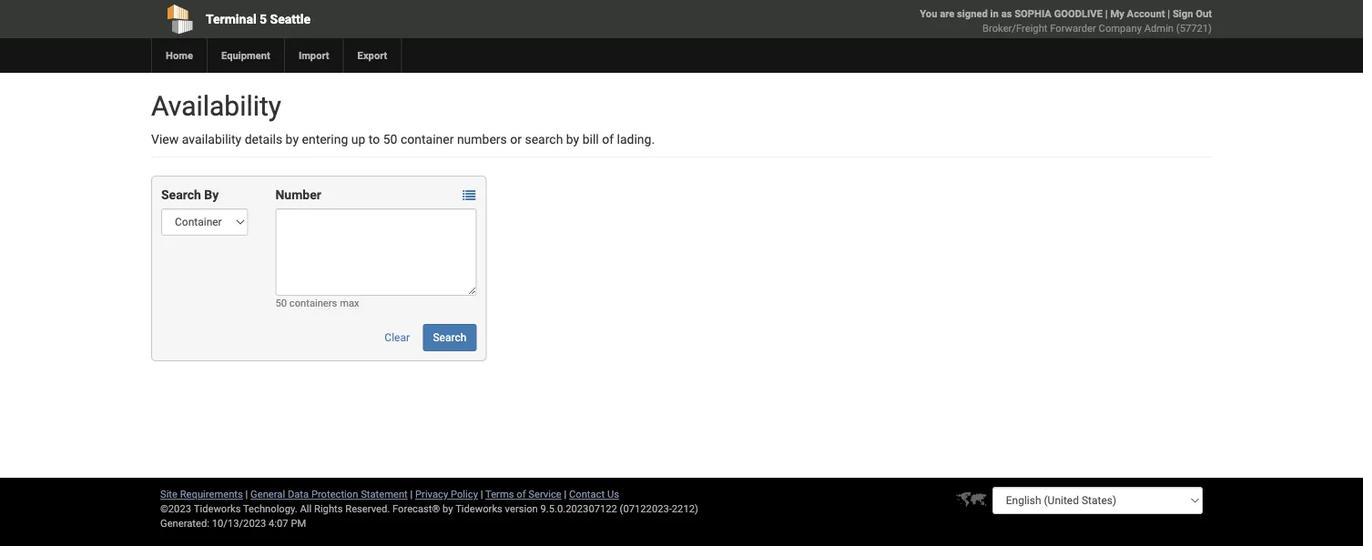 Task type: locate. For each thing, give the bounding box(es) containing it.
forecast®
[[393, 503, 440, 515]]

1 vertical spatial search
[[433, 332, 467, 344]]

10/13/2023
[[212, 518, 266, 530]]

search by
[[161, 187, 219, 202]]

general data protection statement link
[[251, 489, 408, 500]]

max
[[340, 297, 359, 309]]

of right bill
[[602, 132, 614, 147]]

bill
[[583, 132, 599, 147]]

contact
[[569, 489, 605, 500]]

general
[[251, 489, 285, 500]]

50
[[383, 132, 397, 147], [275, 297, 287, 309]]

terminal
[[206, 11, 256, 26]]

policy
[[451, 489, 478, 500]]

0 horizontal spatial by
[[286, 132, 299, 147]]

0 horizontal spatial search
[[161, 187, 201, 202]]

(57721)
[[1176, 22, 1212, 34]]

by inside site requirements | general data protection statement | privacy policy | terms of service | contact us ©2023 tideworks technology. all rights reserved. forecast® by tideworks version 9.5.0.202307122 (07122023-2212) generated: 10/13/2023 4:07 pm
[[443, 503, 453, 515]]

terminal 5 seattle
[[206, 11, 311, 26]]

all
[[300, 503, 312, 515]]

to
[[369, 132, 380, 147]]

sophia
[[1015, 8, 1052, 20]]

availability
[[182, 132, 241, 147]]

you are signed in as sophia goodlive | my account | sign out broker/freight forwarder company admin (57721)
[[920, 8, 1212, 34]]

by right details
[[286, 132, 299, 147]]

terminal 5 seattle link
[[151, 0, 577, 38]]

goodlive
[[1054, 8, 1103, 20]]

signed
[[957, 8, 988, 20]]

of inside site requirements | general data protection statement | privacy policy | terms of service | contact us ©2023 tideworks technology. all rights reserved. forecast® by tideworks version 9.5.0.202307122 (07122023-2212) generated: 10/13/2023 4:07 pm
[[517, 489, 526, 500]]

50 right to
[[383, 132, 397, 147]]

data
[[288, 489, 309, 500]]

search left by
[[161, 187, 201, 202]]

search right the clear
[[433, 332, 467, 344]]

sign
[[1173, 8, 1193, 20]]

search button
[[423, 324, 477, 352]]

1 vertical spatial 50
[[275, 297, 287, 309]]

of
[[602, 132, 614, 147], [517, 489, 526, 500]]

5
[[260, 11, 267, 26]]

of up version
[[517, 489, 526, 500]]

0 vertical spatial of
[[602, 132, 614, 147]]

terms
[[485, 489, 514, 500]]

forwarder
[[1050, 22, 1096, 34]]

number
[[275, 187, 321, 202]]

site requirements | general data protection statement | privacy policy | terms of service | contact us ©2023 tideworks technology. all rights reserved. forecast® by tideworks version 9.5.0.202307122 (07122023-2212) generated: 10/13/2023 4:07 pm
[[160, 489, 698, 530]]

search
[[525, 132, 563, 147]]

rights
[[314, 503, 343, 515]]

pm
[[291, 518, 306, 530]]

protection
[[311, 489, 358, 500]]

by
[[286, 132, 299, 147], [566, 132, 579, 147], [443, 503, 453, 515]]

1 horizontal spatial of
[[602, 132, 614, 147]]

by down privacy policy link
[[443, 503, 453, 515]]

site
[[160, 489, 178, 500]]

search for search
[[433, 332, 467, 344]]

import link
[[284, 38, 343, 73]]

details
[[245, 132, 282, 147]]

statement
[[361, 489, 408, 500]]

containers
[[289, 297, 337, 309]]

1 horizontal spatial search
[[433, 332, 467, 344]]

50 left the containers
[[275, 297, 287, 309]]

privacy policy link
[[415, 489, 478, 500]]

company
[[1099, 22, 1142, 34]]

lading.
[[617, 132, 655, 147]]

0 vertical spatial search
[[161, 187, 201, 202]]

out
[[1196, 8, 1212, 20]]

0 horizontal spatial 50
[[275, 297, 287, 309]]

my
[[1111, 8, 1125, 20]]

you
[[920, 8, 938, 20]]

search
[[161, 187, 201, 202], [433, 332, 467, 344]]

container
[[401, 132, 454, 147]]

1 vertical spatial of
[[517, 489, 526, 500]]

0 vertical spatial 50
[[383, 132, 397, 147]]

|
[[1105, 8, 1108, 20], [1168, 8, 1170, 20], [246, 489, 248, 500], [410, 489, 413, 500], [481, 489, 483, 500], [564, 489, 567, 500]]

in
[[991, 8, 999, 20]]

0 horizontal spatial of
[[517, 489, 526, 500]]

1 horizontal spatial by
[[443, 503, 453, 515]]

search inside button
[[433, 332, 467, 344]]

by left bill
[[566, 132, 579, 147]]



Task type: describe. For each thing, give the bounding box(es) containing it.
availability
[[151, 90, 281, 122]]

site requirements link
[[160, 489, 243, 500]]

terms of service link
[[485, 489, 562, 500]]

reserved.
[[345, 503, 390, 515]]

©2023 tideworks
[[160, 503, 241, 515]]

privacy
[[415, 489, 448, 500]]

| up the forecast®
[[410, 489, 413, 500]]

equipment
[[221, 50, 270, 61]]

search for search by
[[161, 187, 201, 202]]

clear
[[385, 332, 410, 344]]

sign out link
[[1173, 8, 1212, 20]]

my account link
[[1111, 8, 1165, 20]]

import
[[299, 50, 329, 61]]

4:07
[[269, 518, 288, 530]]

seattle
[[270, 11, 311, 26]]

home
[[166, 50, 193, 61]]

Number text field
[[275, 209, 477, 296]]

version
[[505, 503, 538, 515]]

| up tideworks
[[481, 489, 483, 500]]

| left my
[[1105, 8, 1108, 20]]

us
[[607, 489, 619, 500]]

entering
[[302, 132, 348, 147]]

| left general
[[246, 489, 248, 500]]

export
[[358, 50, 387, 61]]

as
[[1001, 8, 1012, 20]]

| up 9.5.0.202307122
[[564, 489, 567, 500]]

contact us link
[[569, 489, 619, 500]]

view availability details by entering up to 50 container numbers or search by bill of lading.
[[151, 132, 655, 147]]

clear button
[[375, 324, 420, 352]]

2 horizontal spatial by
[[566, 132, 579, 147]]

account
[[1127, 8, 1165, 20]]

| left sign
[[1168, 8, 1170, 20]]

generated:
[[160, 518, 209, 530]]

admin
[[1145, 22, 1174, 34]]

technology.
[[243, 503, 298, 515]]

(07122023-
[[620, 503, 672, 515]]

view
[[151, 132, 179, 147]]

9.5.0.202307122
[[541, 503, 617, 515]]

requirements
[[180, 489, 243, 500]]

1 horizontal spatial 50
[[383, 132, 397, 147]]

by
[[204, 187, 219, 202]]

up
[[351, 132, 366, 147]]

tideworks
[[455, 503, 503, 515]]

export link
[[343, 38, 401, 73]]

show list image
[[463, 189, 476, 202]]

home link
[[151, 38, 207, 73]]

numbers
[[457, 132, 507, 147]]

broker/freight
[[983, 22, 1048, 34]]

equipment link
[[207, 38, 284, 73]]

or
[[510, 132, 522, 147]]

are
[[940, 8, 955, 20]]

service
[[528, 489, 562, 500]]

50 containers max
[[275, 297, 359, 309]]

2212)
[[672, 503, 698, 515]]



Task type: vqa. For each thing, say whether or not it's contained in the screenshot.
the of within the SITE REQUIREMENTS | GENERAL DATA PROTECTION STATEMENT | PRIVACY POLICY | TERMS OF SERVICE | CONTACT US ©2023 TIDEWORKS TECHNOLOGY. ALL RIGHTS RESERVED. FORECAST® BY TIDEWORKS VERSION 9.5.0.202307122 (07122023-2212) GENERATED: 10/13/2023 2:02 PM
no



